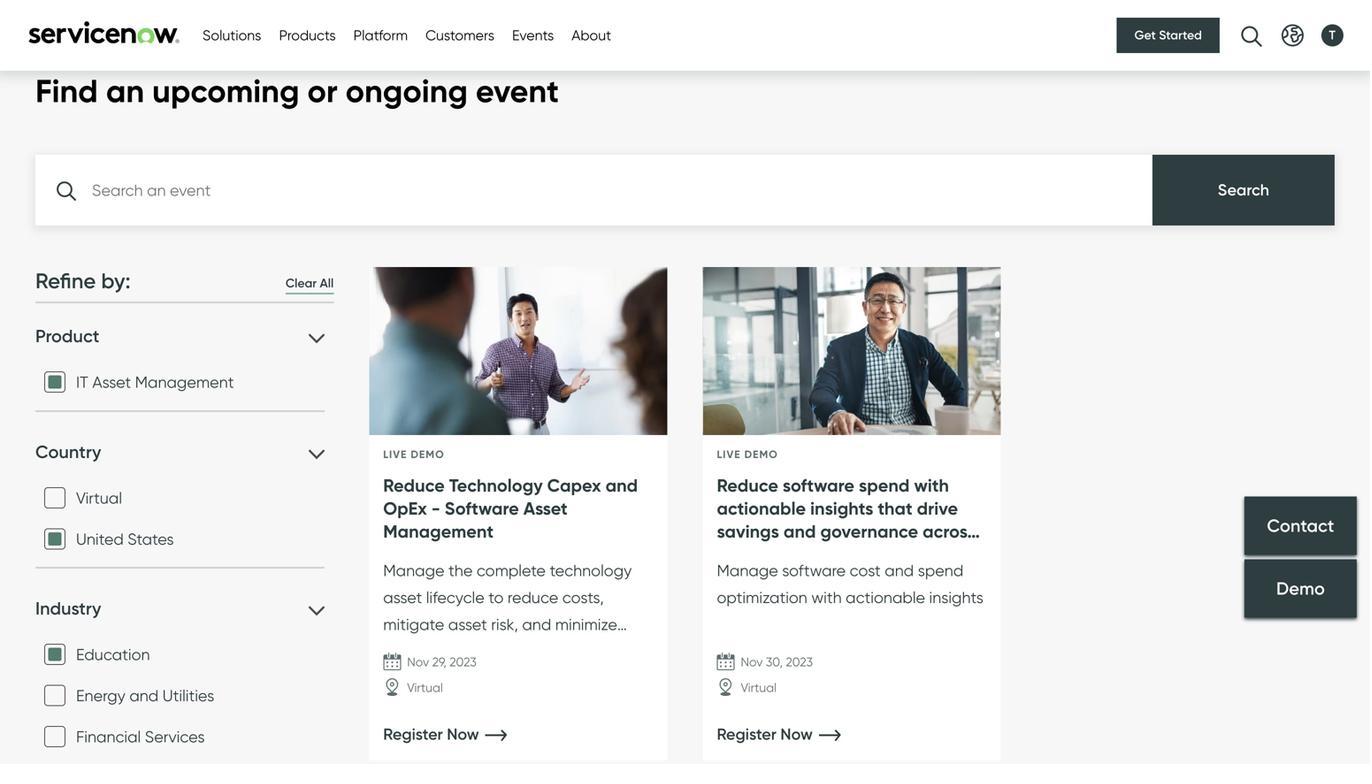 Task type: locate. For each thing, give the bounding box(es) containing it.
0 horizontal spatial demo
[[411, 448, 445, 462]]

demo up the -
[[411, 448, 445, 462]]

drive
[[917, 498, 959, 520]]

2023 right 29,
[[450, 655, 477, 670]]

and
[[606, 475, 638, 497], [784, 521, 816, 543], [885, 561, 914, 581], [522, 615, 552, 635], [129, 686, 159, 706]]

1 manage from the left
[[383, 561, 445, 581]]

0 vertical spatial with
[[915, 475, 949, 497]]

0 vertical spatial insights
[[811, 498, 874, 520]]

asset
[[92, 373, 131, 392], [524, 498, 568, 520]]

2023
[[450, 655, 477, 670], [786, 655, 813, 670]]

1 vertical spatial insights
[[930, 588, 984, 608]]

actionable
[[717, 498, 806, 520], [846, 588, 926, 608]]

product button
[[35, 325, 325, 348]]

nov left 30,
[[741, 655, 763, 670]]

demo
[[411, 448, 445, 462], [745, 448, 779, 462]]

license
[[383, 642, 433, 662]]

industry button
[[35, 597, 325, 620]]

about button
[[572, 25, 612, 46]]

0 horizontal spatial with
[[812, 588, 842, 608]]

find an upcoming or ongoing event
[[35, 71, 559, 111]]

with up drive
[[915, 475, 949, 497]]

1 horizontal spatial management
[[383, 521, 494, 543]]

utilities
[[163, 686, 214, 706]]

2 demo from the left
[[745, 448, 779, 462]]

live demo up savings
[[717, 448, 779, 462]]

reduce inside reduce software spend with actionable insights that drive savings and governance across your saas & onprem licenses manage software cost and spend optimization with actionable insights
[[717, 475, 779, 497]]

1 horizontal spatial reduce
[[717, 475, 779, 497]]

2 manage from the left
[[717, 561, 779, 581]]

the
[[449, 561, 473, 581]]

complete
[[477, 561, 546, 581]]

get
[[1135, 27, 1157, 43]]

1 vertical spatial asset
[[448, 615, 487, 635]]

events
[[512, 27, 554, 44]]

industry
[[35, 598, 101, 620]]

started
[[1160, 27, 1203, 43]]

minimize
[[556, 615, 618, 635]]

with
[[915, 475, 949, 497], [812, 588, 842, 608]]

country
[[35, 441, 101, 463]]

virtual up united
[[76, 488, 122, 508]]

that
[[878, 498, 913, 520]]

1 vertical spatial asset
[[524, 498, 568, 520]]

0 vertical spatial management
[[135, 373, 234, 392]]

asset right it
[[92, 373, 131, 392]]

platform button
[[354, 25, 408, 46]]

or
[[308, 71, 338, 111]]

1 demo from the left
[[411, 448, 445, 462]]

energy and utilities option
[[44, 685, 65, 707]]

united states
[[76, 530, 174, 549]]

1 horizontal spatial nov
[[741, 655, 763, 670]]

virtual down 30,
[[741, 680, 777, 695]]

0 horizontal spatial management
[[135, 373, 234, 392]]

1 horizontal spatial actionable
[[846, 588, 926, 608]]

financial services option
[[44, 727, 65, 748]]

insights
[[811, 498, 874, 520], [930, 588, 984, 608]]

opex
[[383, 498, 427, 520]]

manage
[[383, 561, 445, 581], [717, 561, 779, 581]]

reduce for opex
[[383, 475, 445, 497]]

1 live demo from the left
[[383, 448, 445, 462]]

1 vertical spatial software
[[783, 561, 846, 581]]

0 horizontal spatial manage
[[383, 561, 445, 581]]

your
[[717, 544, 753, 566]]

manage inside reduce software spend with actionable insights that drive savings and governance across your saas & onprem licenses manage software cost and spend optimization with actionable insights
[[717, 561, 779, 581]]

insights down licenses
[[930, 588, 984, 608]]

1 horizontal spatial asset
[[448, 615, 487, 635]]

manage up optimization
[[717, 561, 779, 581]]

spend up that
[[859, 475, 910, 497]]

1 horizontal spatial insights
[[930, 588, 984, 608]]

0 horizontal spatial reduce
[[383, 475, 445, 497]]

savings
[[717, 521, 780, 543]]

1 horizontal spatial manage
[[717, 561, 779, 581]]

asset down lifecycle
[[448, 615, 487, 635]]

live up opex
[[383, 448, 407, 462]]

asset down capex in the bottom of the page
[[524, 498, 568, 520]]

governance
[[821, 521, 919, 543]]

solutions
[[203, 27, 261, 44]]

manage left the
[[383, 561, 445, 581]]

reduce inside reduce technology capex and opex - software asset management
[[383, 475, 445, 497]]

0 horizontal spatial 2023
[[450, 655, 477, 670]]

management down the -
[[383, 521, 494, 543]]

1 horizontal spatial virtual
[[407, 680, 443, 695]]

virtual option
[[44, 487, 65, 509]]

refine by:
[[35, 268, 131, 294]]

reduce technology capex and opex - software asset management
[[383, 475, 638, 543]]

1 2023 from the left
[[450, 655, 477, 670]]

software left cost
[[783, 561, 846, 581]]

country button
[[35, 441, 325, 464]]

1 reduce from the left
[[383, 475, 445, 497]]

management
[[135, 373, 234, 392], [383, 521, 494, 543]]

services
[[145, 728, 205, 747]]

virtual
[[76, 488, 122, 508], [407, 680, 443, 695], [741, 680, 777, 695]]

0 vertical spatial spend
[[859, 475, 910, 497]]

actionable down cost
[[846, 588, 926, 608]]

0 vertical spatial actionable
[[717, 498, 806, 520]]

1 horizontal spatial live demo
[[717, 448, 779, 462]]

live demo up opex
[[383, 448, 445, 462]]

live demo
[[383, 448, 445, 462], [717, 448, 779, 462]]

it asset management
[[76, 373, 234, 392]]

financial services
[[76, 728, 205, 747]]

upcoming
[[152, 71, 300, 111]]

software up governance at the bottom right
[[783, 475, 855, 497]]

1 horizontal spatial asset
[[524, 498, 568, 520]]

1 horizontal spatial spend
[[918, 561, 964, 581]]

asset
[[383, 588, 422, 608], [448, 615, 487, 635]]

asset up mitigate
[[383, 588, 422, 608]]

demo up savings
[[745, 448, 779, 462]]

reduce software spend with actionable insights that drive savings and governance across your saas & onprem licenses manage software cost and spend optimization with actionable insights
[[717, 475, 984, 608]]

spend down across
[[918, 561, 964, 581]]

0 horizontal spatial live
[[383, 448, 407, 462]]

1 vertical spatial management
[[383, 521, 494, 543]]

virtual down 29,
[[407, 680, 443, 695]]

nov inside the manage the complete technology asset lifecycle to reduce costs, mitigate asset risk, and minimize license complexities nov 29, 2023
[[407, 655, 429, 670]]

1 horizontal spatial demo
[[745, 448, 779, 462]]

0 horizontal spatial asset
[[92, 373, 131, 392]]

united states option
[[44, 529, 65, 550]]

education
[[76, 645, 150, 665]]

management down product popup button
[[135, 373, 234, 392]]

technology
[[550, 561, 632, 581]]

-
[[432, 498, 441, 520]]

2023 right 30,
[[786, 655, 813, 670]]

licenses
[[892, 544, 956, 566]]

nov
[[407, 655, 429, 670], [741, 655, 763, 670]]

onprem
[[821, 544, 887, 566]]

with down &
[[812, 588, 842, 608]]

1 live from the left
[[383, 448, 407, 462]]

0 horizontal spatial live demo
[[383, 448, 445, 462]]

1 nov from the left
[[407, 655, 429, 670]]

None button
[[1153, 155, 1335, 226]]

2 reduce from the left
[[717, 475, 779, 497]]

live for reduce technology capex and opex - software asset management
[[383, 448, 407, 462]]

mitigate
[[383, 615, 445, 635]]

2 horizontal spatial virtual
[[741, 680, 777, 695]]

actionable up savings
[[717, 498, 806, 520]]

2 live demo from the left
[[717, 448, 779, 462]]

live
[[383, 448, 407, 462], [717, 448, 741, 462]]

software
[[783, 475, 855, 497], [783, 561, 846, 581]]

management inside reduce technology capex and opex - software asset management
[[383, 521, 494, 543]]

asset inside reduce technology capex and opex - software asset management
[[524, 498, 568, 520]]

0 vertical spatial asset
[[383, 588, 422, 608]]

reduce up savings
[[717, 475, 779, 497]]

1 horizontal spatial 2023
[[786, 655, 813, 670]]

2 live from the left
[[717, 448, 741, 462]]

0 vertical spatial software
[[783, 475, 855, 497]]

and right capex in the bottom of the page
[[606, 475, 638, 497]]

1 vertical spatial actionable
[[846, 588, 926, 608]]

insights up governance at the bottom right
[[811, 498, 874, 520]]

nov left 29,
[[407, 655, 429, 670]]

virtual for reduce software spend with actionable insights that drive savings and governance across your saas & onprem licenses
[[741, 680, 777, 695]]

get started link
[[1117, 18, 1220, 53]]

0 horizontal spatial nov
[[407, 655, 429, 670]]

spend
[[859, 475, 910, 497], [918, 561, 964, 581]]

live up savings
[[717, 448, 741, 462]]

and right cost
[[885, 561, 914, 581]]

Search an event search field
[[35, 155, 1153, 226]]

reduce
[[383, 475, 445, 497], [717, 475, 779, 497]]

&
[[805, 544, 817, 566]]

reduce
[[508, 588, 559, 608]]

1 horizontal spatial live
[[717, 448, 741, 462]]

0 horizontal spatial actionable
[[717, 498, 806, 520]]

cost
[[850, 561, 881, 581]]

clear all button
[[286, 274, 334, 295]]

and down reduce
[[522, 615, 552, 635]]

0 horizontal spatial spend
[[859, 475, 910, 497]]

2 2023 from the left
[[786, 655, 813, 670]]

all
[[320, 276, 334, 291]]

reduce up opex
[[383, 475, 445, 497]]



Task type: vqa. For each thing, say whether or not it's contained in the screenshot.
Reduce software spend with actionable insights that drive savings and governance across your SaaS & OnPrem licenses's Demo
yes



Task type: describe. For each thing, give the bounding box(es) containing it.
servicenow image
[[27, 21, 181, 44]]

live demo for reduce software spend with actionable insights that drive savings and governance across your saas & onprem licenses
[[717, 448, 779, 462]]

ongoing
[[346, 71, 468, 111]]

1 software from the top
[[783, 475, 855, 497]]

financial
[[76, 728, 141, 747]]

technology
[[449, 475, 543, 497]]

optimization
[[717, 588, 808, 608]]

0 horizontal spatial asset
[[383, 588, 422, 608]]

customers
[[426, 27, 495, 44]]

products button
[[279, 25, 336, 46]]

demo for reduce technology capex and opex - software asset management
[[411, 448, 445, 462]]

states
[[128, 530, 174, 549]]

live for reduce software spend with actionable insights that drive savings and governance across your saas & onprem licenses
[[717, 448, 741, 462]]

software
[[445, 498, 519, 520]]

and up 'financial services'
[[129, 686, 159, 706]]

lifecycle
[[426, 588, 485, 608]]

product
[[35, 325, 99, 348]]

get started
[[1135, 27, 1203, 43]]

capex
[[547, 475, 601, 497]]

across
[[923, 521, 976, 543]]

about
[[572, 27, 612, 44]]

costs,
[[563, 588, 604, 608]]

demo for reduce software spend with actionable insights that drive savings and governance across your saas & onprem licenses
[[745, 448, 779, 462]]

and up &
[[784, 521, 816, 543]]

platform
[[354, 27, 408, 44]]

an
[[106, 71, 144, 111]]

by:
[[101, 268, 131, 294]]

clear all
[[286, 276, 334, 291]]

30,
[[766, 655, 783, 670]]

0 horizontal spatial virtual
[[76, 488, 122, 508]]

customers button
[[426, 25, 495, 46]]

to
[[489, 588, 504, 608]]

products
[[279, 27, 336, 44]]

29,
[[432, 655, 447, 670]]

saas
[[758, 544, 801, 566]]

complexities
[[437, 642, 528, 662]]

education option
[[44, 644, 65, 665]]

nov 30, 2023
[[741, 655, 813, 670]]

and inside the manage the complete technology asset lifecycle to reduce costs, mitigate asset risk, and minimize license complexities nov 29, 2023
[[522, 615, 552, 635]]

it asset management option
[[44, 372, 65, 393]]

events button
[[512, 25, 554, 46]]

2 nov from the left
[[741, 655, 763, 670]]

event
[[476, 71, 559, 111]]

united
[[76, 530, 124, 549]]

it
[[76, 373, 88, 392]]

virtual for reduce technology capex and opex - software asset management
[[407, 680, 443, 695]]

risk,
[[491, 615, 518, 635]]

1 vertical spatial with
[[812, 588, 842, 608]]

live demo for reduce technology capex and opex - software asset management
[[383, 448, 445, 462]]

solutions button
[[203, 25, 261, 46]]

clear
[[286, 276, 317, 291]]

energy and utilities
[[76, 686, 214, 706]]

and inside reduce technology capex and opex - software asset management
[[606, 475, 638, 497]]

refine
[[35, 268, 96, 294]]

manage the complete technology asset lifecycle to reduce costs, mitigate asset risk, and minimize license complexities nov 29, 2023
[[383, 561, 632, 670]]

0 horizontal spatial insights
[[811, 498, 874, 520]]

manage inside the manage the complete technology asset lifecycle to reduce costs, mitigate asset risk, and minimize license complexities nov 29, 2023
[[383, 561, 445, 581]]

find
[[35, 71, 98, 111]]

energy
[[76, 686, 126, 706]]

0 vertical spatial asset
[[92, 373, 131, 392]]

2 software from the top
[[783, 561, 846, 581]]

1 horizontal spatial with
[[915, 475, 949, 497]]

reduce for actionable
[[717, 475, 779, 497]]

2023 inside the manage the complete technology asset lifecycle to reduce costs, mitigate asset risk, and minimize license complexities nov 29, 2023
[[450, 655, 477, 670]]

1 vertical spatial spend
[[918, 561, 964, 581]]



